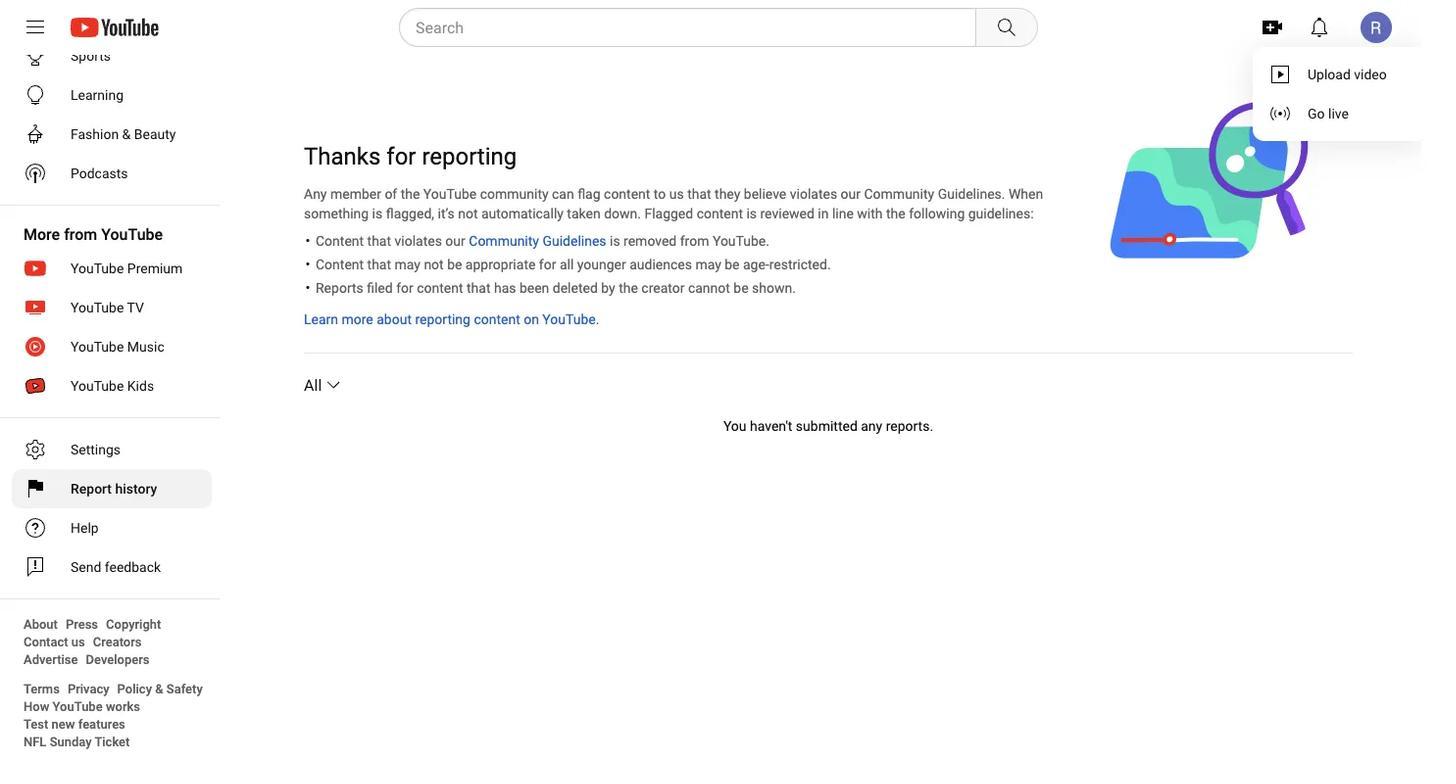 Task type: locate. For each thing, give the bounding box(es) containing it.
any
[[861, 418, 882, 434]]

our down it's
[[445, 233, 465, 249]]

reporting up community
[[422, 143, 517, 171]]

1 horizontal spatial from
[[680, 233, 709, 249]]

content up reports
[[316, 256, 364, 273]]

member
[[330, 186, 381, 202]]

0 horizontal spatial community
[[469, 233, 539, 249]]

flagged,
[[386, 205, 434, 222]]

feedback
[[105, 559, 161, 575]]

us down press
[[71, 635, 85, 649]]

& left the beauty
[[122, 126, 131, 142]]

not down it's
[[424, 256, 444, 273]]

1 horizontal spatial is
[[610, 233, 620, 249]]

youtube music link
[[12, 327, 212, 367], [12, 327, 212, 367]]

podcasts link
[[12, 154, 212, 193], [12, 154, 212, 193]]

youtube up it's
[[423, 186, 477, 202]]

content
[[316, 233, 364, 249], [316, 256, 364, 273]]

tv
[[127, 299, 144, 316]]

the right by at left
[[619, 280, 638, 296]]

0 horizontal spatial not
[[424, 256, 444, 273]]

0 vertical spatial our
[[841, 186, 861, 202]]

learning link
[[12, 75, 212, 115], [12, 75, 212, 115]]

1 content from the top
[[316, 233, 364, 249]]

line
[[832, 205, 854, 222]]

the right with
[[886, 205, 906, 222]]

0 horizontal spatial our
[[445, 233, 465, 249]]

youtube kids
[[71, 378, 154, 394]]

youtube. down 'deleted'
[[542, 311, 599, 327]]

privacy link
[[68, 680, 109, 698]]

0 vertical spatial us
[[669, 186, 684, 202]]

thanks
[[304, 143, 381, 171]]

0 horizontal spatial violates
[[395, 233, 442, 249]]

learn more about reporting content on youtube. link
[[304, 310, 599, 329]]

automatically
[[481, 205, 564, 222]]

2 content from the top
[[316, 256, 364, 273]]

go live
[[1308, 105, 1349, 122]]

community up appropriate
[[469, 233, 539, 249]]

kids
[[127, 378, 154, 394]]

0 vertical spatial violates
[[790, 186, 837, 202]]

upload video link
[[1253, 55, 1426, 94], [1253, 55, 1426, 94]]

premium
[[127, 260, 183, 276]]

press
[[66, 617, 98, 632]]

press link
[[66, 616, 98, 633]]

age-
[[743, 256, 769, 273]]

the
[[401, 186, 420, 202], [886, 205, 906, 222], [619, 280, 638, 296]]

1 vertical spatial content
[[316, 256, 364, 273]]

can
[[552, 186, 574, 202]]

go live link
[[1253, 94, 1426, 133], [1253, 94, 1426, 133]]

features
[[78, 717, 125, 732]]

avatar image image
[[1361, 12, 1392, 43]]

0 horizontal spatial may
[[395, 256, 420, 273]]

ticket
[[95, 735, 130, 749]]

youtube tv link
[[12, 288, 212, 327], [12, 288, 212, 327]]

for right filed
[[396, 280, 413, 296]]

is down the member
[[372, 205, 383, 222]]

2 vertical spatial the
[[619, 280, 638, 296]]

youtube left kids
[[71, 378, 124, 394]]

report
[[71, 481, 112, 497]]

1 horizontal spatial &
[[155, 682, 163, 697]]

youtube kids link
[[12, 367, 212, 406], [12, 367, 212, 406]]

0 vertical spatial &
[[122, 126, 131, 142]]

us
[[669, 186, 684, 202], [71, 635, 85, 649]]

that left they
[[687, 186, 711, 202]]

1 horizontal spatial youtube.
[[713, 233, 770, 249]]

from down flagged
[[680, 233, 709, 249]]

0 vertical spatial not
[[458, 205, 478, 222]]

violates up in
[[790, 186, 837, 202]]

youtube.
[[713, 233, 770, 249], [542, 311, 599, 327]]

0 horizontal spatial youtube.
[[542, 311, 599, 327]]

0 vertical spatial content
[[316, 233, 364, 249]]

youtube. up age-
[[713, 233, 770, 249]]

has
[[494, 280, 516, 296]]

us inside about press copyright contact us creators advertise developers
[[71, 635, 85, 649]]

policy
[[117, 682, 152, 697]]

sports
[[71, 48, 111, 64]]

is up younger
[[610, 233, 620, 249]]

sports link
[[12, 36, 212, 75], [12, 36, 212, 75]]

1 vertical spatial community
[[469, 233, 539, 249]]

0 vertical spatial youtube.
[[713, 233, 770, 249]]

0 horizontal spatial us
[[71, 635, 85, 649]]

1 horizontal spatial the
[[619, 280, 638, 296]]

0 horizontal spatial the
[[401, 186, 420, 202]]

0 vertical spatial community
[[864, 186, 934, 202]]

2 horizontal spatial the
[[886, 205, 906, 222]]

reviewed
[[760, 205, 815, 222]]

is down believe
[[746, 205, 757, 222]]

&
[[122, 126, 131, 142], [155, 682, 163, 697]]

our up line
[[841, 186, 861, 202]]

None search field
[[364, 8, 1042, 47]]

not inside content that violates our community guidelines is removed from youtube. content that may not be appropriate for all younger audiences may be age-restricted. reports filed for content that has been deleted by the creator cannot be shown.
[[424, 256, 444, 273]]

about
[[377, 311, 412, 327]]

how youtube works link
[[24, 698, 140, 716]]

any
[[304, 186, 327, 202]]

send feedback link
[[12, 548, 212, 587], [12, 548, 212, 587]]

live
[[1328, 105, 1349, 122]]

1 may from the left
[[395, 256, 420, 273]]

violates down flagged,
[[395, 233, 442, 249]]

the right of
[[401, 186, 420, 202]]

1 vertical spatial our
[[445, 233, 465, 249]]

2 may from the left
[[695, 256, 721, 273]]

guidelines
[[543, 233, 606, 249]]

our inside 'any member of the youtube community can flag content to us that they believe violates our community guidelines. when something is flagged, it's not automatically taken down. flagged content is reviewed in line with the following guidelines:'
[[841, 186, 861, 202]]

guidelines.
[[938, 186, 1005, 202]]

may
[[395, 256, 420, 273], [695, 256, 721, 273]]

history
[[115, 481, 157, 497]]

1 horizontal spatial violates
[[790, 186, 837, 202]]

content
[[604, 186, 650, 202], [697, 205, 743, 222], [417, 280, 463, 296], [474, 311, 520, 327]]

0 horizontal spatial from
[[64, 225, 97, 244]]

for left all
[[539, 256, 556, 273]]

content up learn more about reporting content on youtube.
[[417, 280, 463, 296]]

1 horizontal spatial our
[[841, 186, 861, 202]]

& inside terms privacy policy & safety how youtube works test new features nfl sunday ticket
[[155, 682, 163, 697]]

to
[[654, 186, 666, 202]]

youtube premium
[[71, 260, 183, 276]]

submitted
[[796, 418, 858, 434]]

about
[[24, 617, 58, 632]]

our
[[841, 186, 861, 202], [445, 233, 465, 249]]

2 horizontal spatial is
[[746, 205, 757, 222]]

learn
[[304, 311, 338, 327]]

reports
[[316, 280, 363, 296]]

1 vertical spatial violates
[[395, 233, 442, 249]]

1 vertical spatial for
[[539, 256, 556, 273]]

reporting right about
[[415, 311, 470, 327]]

that up filed
[[367, 256, 391, 273]]

for up of
[[387, 143, 416, 171]]

community up with
[[864, 186, 934, 202]]

contact us link
[[24, 633, 85, 651]]

be
[[447, 256, 462, 273], [725, 256, 740, 273], [734, 280, 749, 296]]

creators
[[93, 635, 142, 649]]

flagged
[[644, 205, 693, 222]]

community inside content that violates our community guidelines is removed from youtube. content that may not be appropriate for all younger audiences may be age-restricted. reports filed for content that has been deleted by the creator cannot be shown.
[[469, 233, 539, 249]]

not
[[458, 205, 478, 222], [424, 256, 444, 273]]

youtube tv
[[71, 299, 144, 316]]

1 vertical spatial us
[[71, 635, 85, 649]]

1 horizontal spatial community
[[864, 186, 934, 202]]

by
[[601, 280, 615, 296]]

learn more about reporting content on youtube.
[[304, 311, 599, 327]]

may up cannot at top
[[695, 256, 721, 273]]

filed
[[367, 280, 393, 296]]

report history link
[[12, 470, 212, 509], [12, 470, 212, 509]]

1 horizontal spatial not
[[458, 205, 478, 222]]

us right to
[[669, 186, 684, 202]]

0 vertical spatial the
[[401, 186, 420, 202]]

from right more
[[64, 225, 97, 244]]

content down something
[[316, 233, 364, 249]]

violates inside content that violates our community guidelines is removed from youtube. content that may not be appropriate for all younger audiences may be age-restricted. reports filed for content that has been deleted by the creator cannot be shown.
[[395, 233, 442, 249]]

community
[[864, 186, 934, 202], [469, 233, 539, 249]]

restricted.
[[769, 256, 831, 273]]

1 vertical spatial &
[[155, 682, 163, 697]]

not right it's
[[458, 205, 478, 222]]

send
[[71, 559, 101, 575]]

music
[[127, 339, 164, 355]]

not inside 'any member of the youtube community can flag content to us that they believe violates our community guidelines. when something is flagged, it's not automatically taken down. flagged content is reviewed in line with the following guidelines:'
[[458, 205, 478, 222]]

youtube up test new features link
[[52, 699, 103, 714]]

& right policy
[[155, 682, 163, 697]]

our inside content that violates our community guidelines is removed from youtube. content that may not be appropriate for all younger audiences may be age-restricted. reports filed for content that has been deleted by the creator cannot be shown.
[[445, 233, 465, 249]]

from
[[64, 225, 97, 244], [680, 233, 709, 249]]

is
[[372, 205, 383, 222], [746, 205, 757, 222], [610, 233, 620, 249]]

1 vertical spatial youtube.
[[542, 311, 599, 327]]

content inside content that violates our community guidelines is removed from youtube. content that may not be appropriate for all younger audiences may be age-restricted. reports filed for content that has been deleted by the creator cannot be shown.
[[417, 280, 463, 296]]

1 horizontal spatial may
[[695, 256, 721, 273]]

may down flagged,
[[395, 256, 420, 273]]

youtube left the tv
[[71, 299, 124, 316]]

1 horizontal spatial us
[[669, 186, 684, 202]]

1 vertical spatial not
[[424, 256, 444, 273]]

in
[[818, 205, 829, 222]]



Task type: describe. For each thing, give the bounding box(es) containing it.
of
[[385, 186, 397, 202]]

terms privacy policy & safety how youtube works test new features nfl sunday ticket
[[24, 682, 203, 749]]

copyright
[[106, 617, 161, 632]]

nfl
[[24, 735, 46, 749]]

works
[[106, 699, 140, 714]]

terms
[[24, 682, 60, 697]]

report history
[[71, 481, 157, 497]]

the inside content that violates our community guidelines is removed from youtube. content that may not be appropriate for all younger audiences may be age-restricted. reports filed for content that has been deleted by the creator cannot be shown.
[[619, 280, 638, 296]]

privacy
[[68, 682, 109, 697]]

0 horizontal spatial &
[[122, 126, 131, 142]]

fashion
[[71, 126, 119, 142]]

any member of the youtube community can flag content to us that they believe violates our community guidelines. when something is flagged, it's not automatically taken down. flagged content is reviewed in line with the following guidelines:
[[304, 186, 1047, 222]]

younger
[[577, 256, 626, 273]]

Search text field
[[416, 15, 971, 40]]

all
[[560, 256, 574, 273]]

flag
[[578, 186, 601, 202]]

taken
[[567, 205, 601, 222]]

audiences
[[630, 256, 692, 273]]

all button
[[304, 374, 346, 397]]

down.
[[604, 205, 641, 222]]

beauty
[[134, 126, 176, 142]]

about press copyright contact us creators advertise developers
[[24, 617, 161, 667]]

more
[[342, 311, 373, 327]]

contact
[[24, 635, 68, 649]]

more
[[24, 225, 60, 244]]

following
[[909, 205, 965, 222]]

test new features link
[[24, 716, 125, 733]]

when
[[1009, 186, 1043, 202]]

terms link
[[24, 680, 60, 698]]

is inside content that violates our community guidelines is removed from youtube. content that may not be appropriate for all younger audiences may be age-restricted. reports filed for content that has been deleted by the creator cannot be shown.
[[610, 233, 620, 249]]

1 vertical spatial the
[[886, 205, 906, 222]]

creators link
[[93, 633, 142, 651]]

content down they
[[697, 205, 743, 222]]

it's
[[438, 205, 455, 222]]

youtube down youtube tv
[[71, 339, 124, 355]]

content that violates our community guidelines is removed from youtube. content that may not be appropriate for all younger audiences may be age-restricted. reports filed for content that has been deleted by the creator cannot be shown.
[[316, 233, 831, 296]]

settings
[[71, 442, 121, 458]]

appropriate
[[466, 256, 536, 273]]

developers link
[[86, 651, 150, 669]]

believe
[[744, 186, 786, 202]]

that inside 'any member of the youtube community can flag content to us that they believe violates our community guidelines. when something is flagged, it's not automatically taken down. flagged content is reviewed in line with the following guidelines:'
[[687, 186, 711, 202]]

cannot
[[688, 280, 730, 296]]

creator
[[641, 280, 685, 296]]

community
[[480, 186, 549, 202]]

upload video
[[1308, 66, 1387, 82]]

community guidelines link
[[469, 231, 606, 251]]

us inside 'any member of the youtube community can flag content to us that they believe violates our community guidelines. when something is flagged, it's not automatically taken down. flagged content is reviewed in line with the following guidelines:'
[[669, 186, 684, 202]]

0 vertical spatial reporting
[[422, 143, 517, 171]]

go
[[1308, 105, 1325, 122]]

podcasts
[[71, 165, 128, 181]]

1 vertical spatial reporting
[[415, 311, 470, 327]]

2 vertical spatial for
[[396, 280, 413, 296]]

fashion & beauty
[[71, 126, 176, 142]]

how
[[24, 699, 49, 714]]

youtube inside terms privacy policy & safety how youtube works test new features nfl sunday ticket
[[52, 699, 103, 714]]

content up down.
[[604, 186, 650, 202]]

nfl sunday ticket link
[[24, 733, 130, 751]]

be down age-
[[734, 280, 749, 296]]

reports.
[[886, 418, 933, 434]]

violates inside 'any member of the youtube community can flag content to us that they believe violates our community guidelines. when something is flagged, it's not automatically taken down. flagged content is reviewed in line with the following guidelines:'
[[790, 186, 837, 202]]

test
[[24, 717, 48, 732]]

from inside content that violates our community guidelines is removed from youtube. content that may not be appropriate for all younger audiences may be age-restricted. reports filed for content that has been deleted by the creator cannot be shown.
[[680, 233, 709, 249]]

developers
[[86, 652, 150, 667]]

0 vertical spatial for
[[387, 143, 416, 171]]

with
[[857, 205, 883, 222]]

youtube up the youtube premium
[[101, 225, 163, 244]]

be left age-
[[725, 256, 740, 273]]

youtube inside 'any member of the youtube community can flag content to us that they believe violates our community guidelines. when something is flagged, it's not automatically taken down. flagged content is reviewed in line with the following guidelines:'
[[423, 186, 477, 202]]

you
[[723, 418, 747, 434]]

removed
[[624, 233, 677, 249]]

guidelines:
[[968, 205, 1034, 222]]

youtube. inside content that violates our community guidelines is removed from youtube. content that may not be appropriate for all younger audiences may be age-restricted. reports filed for content that has been deleted by the creator cannot be shown.
[[713, 233, 770, 249]]

content down "has"
[[474, 311, 520, 327]]

sunday
[[50, 735, 92, 749]]

advertise
[[24, 652, 78, 667]]

advertise link
[[24, 651, 78, 669]]

shown.
[[752, 280, 796, 296]]

thanks for reporting
[[304, 143, 517, 171]]

new
[[52, 717, 75, 732]]

help
[[71, 520, 99, 536]]

community inside 'any member of the youtube community can flag content to us that they believe violates our community guidelines. when something is flagged, it's not automatically taken down. flagged content is reviewed in line with the following guidelines:'
[[864, 186, 934, 202]]

be left appropriate
[[447, 256, 462, 273]]

send feedback
[[71, 559, 161, 575]]

something
[[304, 205, 369, 222]]

all
[[304, 376, 322, 395]]

0 horizontal spatial is
[[372, 205, 383, 222]]

that left "has"
[[467, 280, 491, 296]]

more from youtube
[[24, 225, 163, 244]]

haven't
[[750, 418, 792, 434]]

that down flagged,
[[367, 233, 391, 249]]

they
[[715, 186, 740, 202]]

youtube down the more from youtube
[[71, 260, 124, 276]]

been
[[519, 280, 549, 296]]

copyright link
[[106, 616, 161, 633]]

learning
[[71, 87, 124, 103]]



Task type: vqa. For each thing, say whether or not it's contained in the screenshot.
Now playing
no



